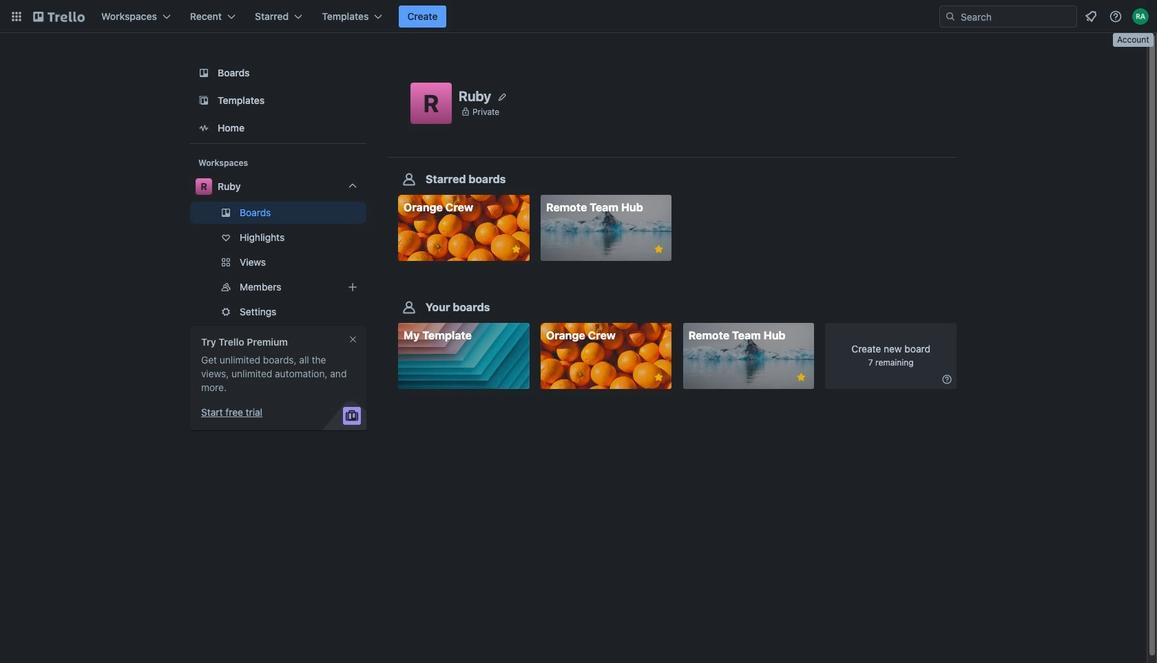 Task type: describe. For each thing, give the bounding box(es) containing it.
primary element
[[0, 0, 1158, 33]]

search image
[[946, 11, 957, 22]]

template board image
[[196, 92, 212, 109]]

sm image
[[941, 373, 955, 387]]

board image
[[196, 65, 212, 81]]

ruby anderson (rubyanderson7) image
[[1133, 8, 1150, 25]]

1 horizontal spatial click to unstar this board. it will be removed from your starred list. image
[[795, 372, 808, 384]]



Task type: vqa. For each thing, say whether or not it's contained in the screenshot.
'PROFILE AND VISIBILITY' link at the top left
no



Task type: locate. For each thing, give the bounding box(es) containing it.
0 horizontal spatial click to unstar this board. it will be removed from your starred list. image
[[510, 243, 523, 256]]

Search field
[[957, 7, 1077, 26]]

tooltip
[[1114, 33, 1154, 47]]

add image
[[345, 279, 361, 296]]

click to unstar this board. it will be removed from your starred list. image
[[510, 243, 523, 256], [795, 372, 808, 384]]

0 notifications image
[[1083, 8, 1100, 25]]

back to home image
[[33, 6, 85, 28]]

0 vertical spatial click to unstar this board. it will be removed from your starred list. image
[[510, 243, 523, 256]]

home image
[[196, 120, 212, 136]]

click to unstar this board. it will be removed from your starred list. image
[[653, 243, 665, 256]]

open information menu image
[[1110, 10, 1123, 23]]

1 vertical spatial click to unstar this board. it will be removed from your starred list. image
[[795, 372, 808, 384]]



